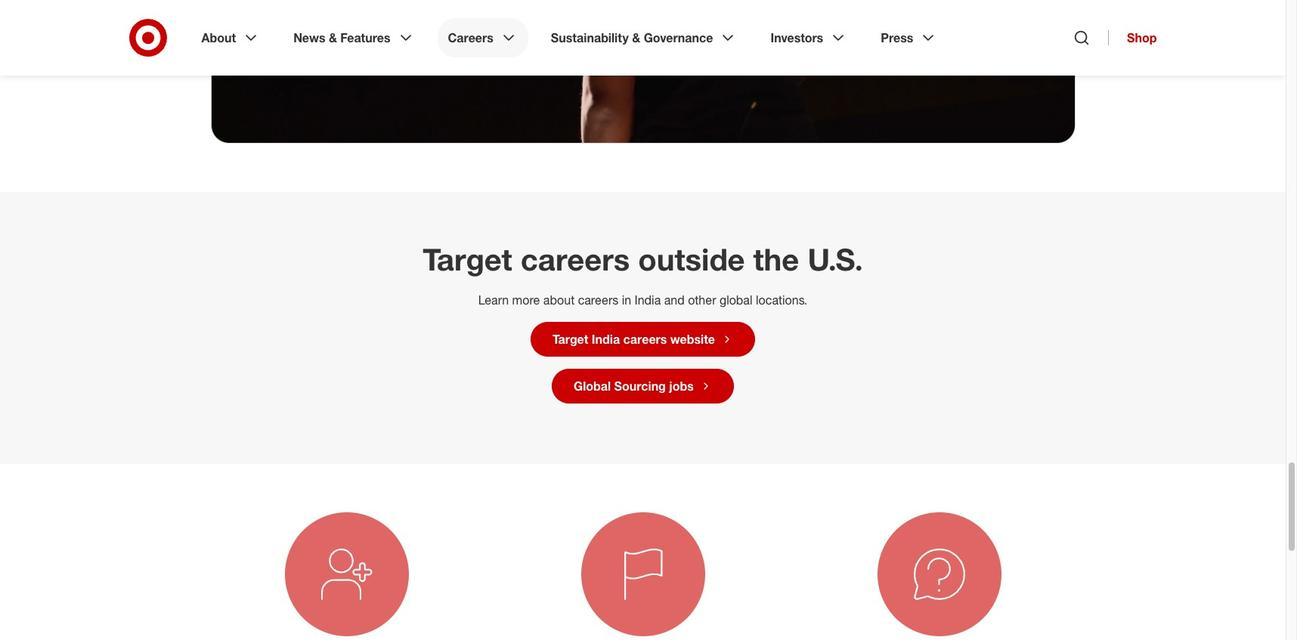Task type: vqa. For each thing, say whether or not it's contained in the screenshot.
"OTHER"
yes



Task type: locate. For each thing, give the bounding box(es) containing it.
careers
[[521, 241, 630, 278], [578, 293, 619, 308], [624, 332, 667, 347]]

& right "news"
[[329, 30, 337, 45]]

& inside sustainability & governance link
[[632, 30, 641, 45]]

& left governance in the top of the page
[[632, 30, 641, 45]]

news
[[294, 30, 326, 45]]

target down about on the left top of the page
[[553, 332, 589, 347]]

& for news
[[329, 30, 337, 45]]

0 horizontal spatial &
[[329, 30, 337, 45]]

careers down learn more about careers in india and other global locations.
[[624, 332, 667, 347]]

target up the "learn"
[[423, 241, 513, 278]]

shop
[[1128, 30, 1158, 45]]

1 horizontal spatial &
[[632, 30, 641, 45]]

india
[[635, 293, 661, 308], [592, 332, 620, 347]]

news & features
[[294, 30, 391, 45]]

sustainability & governance
[[551, 30, 714, 45]]

target india careers website link
[[531, 322, 756, 357]]

learn
[[479, 293, 509, 308]]

&
[[329, 30, 337, 45], [632, 30, 641, 45]]

in
[[622, 293, 632, 308]]

india right in
[[635, 293, 661, 308]]

2 & from the left
[[632, 30, 641, 45]]

1 vertical spatial careers
[[578, 293, 619, 308]]

investors
[[771, 30, 824, 45]]

other
[[688, 293, 717, 308]]

target
[[423, 241, 513, 278], [553, 332, 589, 347]]

0 vertical spatial target
[[423, 241, 513, 278]]

0 horizontal spatial india
[[592, 332, 620, 347]]

global
[[720, 293, 753, 308]]

sustainability & governance link
[[541, 18, 748, 57]]

1 horizontal spatial target
[[553, 332, 589, 347]]

0 vertical spatial india
[[635, 293, 661, 308]]

careers inside target india careers website link
[[624, 332, 667, 347]]

2 vertical spatial careers
[[624, 332, 667, 347]]

0 horizontal spatial target
[[423, 241, 513, 278]]

& inside news & features link
[[329, 30, 337, 45]]

& for sustainability
[[632, 30, 641, 45]]

about
[[202, 30, 236, 45]]

india up global
[[592, 332, 620, 347]]

careers left in
[[578, 293, 619, 308]]

1 vertical spatial target
[[553, 332, 589, 347]]

outside
[[639, 241, 745, 278]]

1 & from the left
[[329, 30, 337, 45]]

careers up about on the left top of the page
[[521, 241, 630, 278]]

target for target india careers website
[[553, 332, 589, 347]]



Task type: describe. For each thing, give the bounding box(es) containing it.
press link
[[871, 18, 949, 57]]

and
[[665, 293, 685, 308]]

shop link
[[1109, 30, 1158, 45]]

sourcing
[[615, 379, 666, 394]]

news & features link
[[283, 18, 425, 57]]

about
[[544, 293, 575, 308]]

press
[[881, 30, 914, 45]]

global
[[574, 379, 611, 394]]

careers link
[[438, 18, 529, 57]]

locations.
[[756, 293, 808, 308]]

jobs
[[670, 379, 694, 394]]

1 vertical spatial india
[[592, 332, 620, 347]]

governance
[[644, 30, 714, 45]]

global sourcing jobs link
[[552, 369, 734, 404]]

more
[[512, 293, 540, 308]]

investors link
[[760, 18, 859, 57]]

website
[[671, 332, 715, 347]]

target for target careers outside the u.s.
[[423, 241, 513, 278]]

introducing: target lab events image
[[211, 0, 1075, 143]]

u.s.
[[808, 241, 864, 278]]

target india careers website
[[553, 332, 715, 347]]

features
[[341, 30, 391, 45]]

learn more about careers in india and other global locations.
[[479, 293, 808, 308]]

1 horizontal spatial india
[[635, 293, 661, 308]]

0 vertical spatial careers
[[521, 241, 630, 278]]

sustainability
[[551, 30, 629, 45]]

the
[[754, 241, 800, 278]]

global sourcing jobs
[[574, 379, 694, 394]]

target careers outside the u.s.
[[423, 241, 864, 278]]

about link
[[191, 18, 271, 57]]

careers
[[448, 30, 494, 45]]



